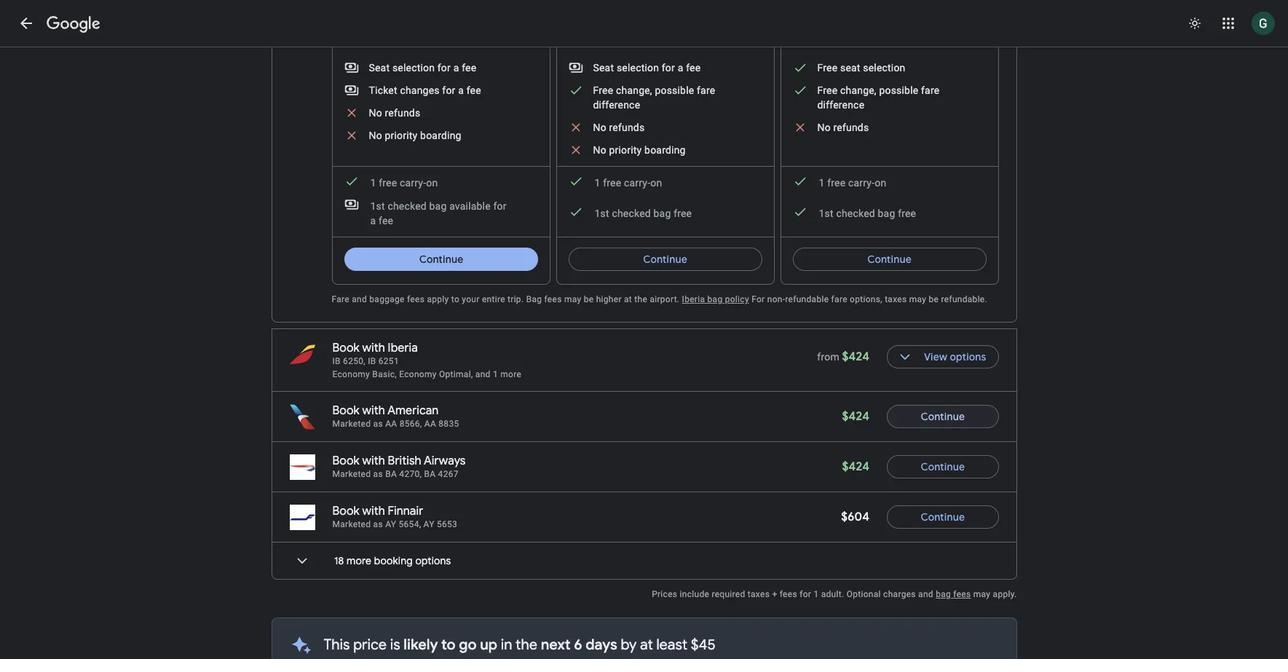 Task type: vqa. For each thing, say whether or not it's contained in the screenshot.
Show Street View coverage IMAGE
no



Task type: describe. For each thing, give the bounding box(es) containing it.
book for book with iberia
[[333, 341, 360, 355]]

1 aa from the left
[[385, 419, 397, 429]]

1 horizontal spatial and
[[476, 369, 491, 379]]

free for seat selection for a fee
[[593, 84, 614, 96]]

economy basic, economy optimal, and 1 more
[[333, 369, 522, 379]]

424 US dollars text field
[[842, 460, 870, 474]]

2 1 free carry-on from the left
[[595, 177, 662, 189]]

seat for ticket
[[369, 62, 390, 74]]

options,
[[850, 294, 883, 304]]

1 vertical spatial taxes
[[748, 589, 770, 599]]

checked for selection first checked bag is free element
[[612, 208, 651, 219]]

from
[[817, 351, 840, 363]]

least
[[657, 636, 688, 654]]

your
[[462, 294, 480, 304]]

refunds for first checked bag is free element corresponding to seat
[[834, 122, 869, 133]]

non-
[[768, 294, 785, 304]]

entire
[[482, 294, 505, 304]]

0 vertical spatial iberia
[[682, 294, 705, 304]]

policy
[[725, 294, 749, 304]]

seat for free
[[593, 62, 614, 74]]

book with finnair marketed as ay 5654, ay 5653
[[333, 504, 458, 530]]

0 vertical spatial and
[[352, 294, 367, 304]]

1 horizontal spatial fare
[[832, 294, 848, 304]]

likely
[[404, 636, 438, 654]]

ticket
[[369, 84, 398, 96]]

fare and baggage fees apply to your entire trip.  bag fees may be higher at the airport. iberia bag policy for non-refundable fare options, taxes may be refundable.
[[332, 294, 988, 304]]

8566,
[[400, 419, 422, 429]]

2 aa from the left
[[424, 419, 436, 429]]

view options button
[[887, 339, 999, 374]]

with for american
[[362, 404, 385, 418]]

possible for selection
[[879, 84, 919, 96]]

marketed for book with american
[[333, 419, 371, 429]]

charges
[[884, 589, 916, 599]]

1 $424 from the top
[[842, 350, 870, 364]]

book for book with british airways
[[333, 454, 360, 468]]

ticket changes for a fee
[[369, 84, 481, 96]]

1st for first checked bag is free element corresponding to seat
[[819, 208, 834, 219]]

1st inside the 1st checked bag available for a fee
[[370, 200, 385, 212]]

18 more booking options
[[334, 554, 451, 567]]

selection for changes
[[393, 62, 435, 74]]

bag
[[526, 294, 542, 304]]

6
[[574, 636, 582, 654]]

8835
[[439, 419, 459, 429]]

change, for selection
[[616, 84, 652, 96]]

selection for change,
[[617, 62, 659, 74]]

0 vertical spatial the
[[635, 294, 648, 304]]

carry- for first checked bag is free element corresponding to seat
[[849, 177, 875, 189]]

this price is likely to go up in the next 6 days by at least $45
[[324, 636, 716, 654]]

is
[[390, 636, 400, 654]]

3 1 free carry-on from the left
[[819, 177, 887, 189]]

with for finnair
[[362, 504, 385, 519]]

book with iberia ib 6250, ib 6251
[[333, 341, 418, 366]]

+
[[772, 589, 778, 599]]

refundable
[[785, 294, 829, 304]]

difference for seat
[[818, 99, 865, 111]]

0 vertical spatial to
[[451, 294, 460, 304]]

for inside the 1st checked bag available for a fee
[[493, 200, 507, 212]]

$424 for book with british airways
[[842, 460, 870, 474]]

0 horizontal spatial more
[[347, 554, 372, 567]]

prices
[[652, 589, 678, 599]]

price
[[353, 636, 387, 654]]

1st checked bag free for seat
[[819, 208, 916, 219]]

optimal,
[[439, 369, 473, 379]]

1 ay from the left
[[385, 519, 396, 530]]

for
[[752, 294, 765, 304]]

optional
[[847, 589, 881, 599]]

changes
[[400, 84, 440, 96]]

4267
[[438, 469, 459, 479]]

2 horizontal spatial may
[[974, 589, 991, 599]]

iberia inside the book with iberia ib 6250, ib 6251
[[388, 341, 418, 355]]

up
[[480, 636, 498, 654]]

book with american marketed as aa 8566, aa 8835
[[333, 404, 459, 429]]

as for finnair
[[373, 519, 383, 530]]

booking
[[374, 554, 413, 567]]

as inside book with british airways marketed as ba 4270, ba 4267
[[373, 469, 383, 479]]

by
[[621, 636, 637, 654]]

0 horizontal spatial may
[[564, 294, 582, 304]]

view
[[924, 350, 948, 363]]

no refunds for first checked bag is free element corresponding to seat
[[818, 122, 869, 133]]

change, for seat
[[841, 84, 877, 96]]

1 424 us dollars text field from the top
[[842, 350, 870, 364]]

view options
[[924, 350, 987, 363]]

free seat selection
[[818, 62, 906, 74]]

1st checked bag free for selection
[[595, 208, 692, 219]]

trip.
[[508, 294, 524, 304]]

fare for seat selection for a fee
[[697, 84, 716, 96]]

fees right bag
[[544, 294, 562, 304]]

boarding for difference
[[645, 144, 686, 156]]

seat selection for a fee for changes
[[369, 62, 477, 74]]

british
[[388, 454, 422, 468]]

priority for changes
[[385, 130, 418, 141]]

iberia bag policy link
[[682, 294, 749, 304]]

no priority boarding for changes
[[369, 130, 462, 141]]

carry- for selection first checked bag is free element
[[624, 177, 651, 189]]

5654,
[[399, 519, 421, 530]]

possible for for
[[655, 84, 694, 96]]

5653
[[437, 519, 458, 530]]

next
[[541, 636, 571, 654]]

this
[[324, 636, 350, 654]]



Task type: locate. For each thing, give the bounding box(es) containing it.
1 carry- from the left
[[400, 177, 426, 189]]

1 horizontal spatial refunds
[[609, 122, 645, 133]]

3 carry- from the left
[[849, 177, 875, 189]]

marketed for book with finnair
[[333, 519, 371, 530]]

2 horizontal spatial and
[[919, 589, 934, 599]]

0 horizontal spatial ay
[[385, 519, 396, 530]]

be left the refundable.
[[929, 294, 939, 304]]

book inside the book with iberia ib 6250, ib 6251
[[333, 341, 360, 355]]

go back image
[[17, 15, 35, 32]]

2 carry- from the left
[[624, 177, 651, 189]]

book left british
[[333, 454, 360, 468]]

change appearance image
[[1178, 6, 1213, 41]]

book inside book with american marketed as aa 8566, aa 8835
[[333, 404, 360, 418]]

2 vertical spatial $424
[[842, 460, 870, 474]]

0 horizontal spatial first checked bag is free element
[[569, 205, 692, 221]]

marketed up 18
[[333, 519, 371, 530]]

2 horizontal spatial selection
[[863, 62, 906, 74]]

1 horizontal spatial carry-
[[624, 177, 651, 189]]

with inside book with british airways marketed as ba 4270, ba 4267
[[362, 454, 385, 468]]

fare for free seat selection
[[921, 84, 940, 96]]

adult.
[[821, 589, 845, 599]]

with inside book with american marketed as aa 8566, aa 8835
[[362, 404, 385, 418]]

possible
[[655, 84, 694, 96], [879, 84, 919, 96]]

book for book with finnair
[[333, 504, 360, 519]]

airport.
[[650, 294, 680, 304]]

book up "6250,"
[[333, 341, 360, 355]]

the left 'airport.'
[[635, 294, 648, 304]]

0 vertical spatial marketed
[[333, 419, 371, 429]]

424 us dollars text field up $424 text box on the right bottom of the page
[[842, 409, 870, 424]]

be
[[584, 294, 594, 304], [929, 294, 939, 304]]

1 vertical spatial iberia
[[388, 341, 418, 355]]

0 vertical spatial at
[[624, 294, 632, 304]]

and right fare
[[352, 294, 367, 304]]

1 possible from the left
[[655, 84, 694, 96]]

0 vertical spatial priority
[[385, 130, 418, 141]]

2 seat from the left
[[593, 62, 614, 74]]

book inside book with finnair marketed as ay 5654, ay 5653
[[333, 504, 360, 519]]

1 horizontal spatial economy
[[399, 369, 437, 379]]

1 ba from the left
[[385, 469, 397, 479]]

1 horizontal spatial 1 free carry-on
[[595, 177, 662, 189]]

1 horizontal spatial no priority boarding
[[593, 144, 686, 156]]

0 horizontal spatial 1st checked bag free
[[595, 208, 692, 219]]

options right view
[[950, 350, 987, 363]]

as inside book with finnair marketed as ay 5654, ay 5653
[[373, 519, 383, 530]]

no priority boarding for change,
[[593, 144, 686, 156]]

to left 'your'
[[451, 294, 460, 304]]

1 horizontal spatial on
[[651, 177, 662, 189]]

in
[[501, 636, 512, 654]]

1 change, from the left
[[616, 84, 652, 96]]

1 vertical spatial no priority boarding
[[593, 144, 686, 156]]

continue
[[419, 253, 463, 266], [643, 253, 687, 266], [868, 253, 912, 266], [921, 410, 965, 423], [921, 460, 965, 473], [921, 511, 965, 524]]

1 horizontal spatial difference
[[818, 99, 865, 111]]

carry-
[[400, 177, 426, 189], [624, 177, 651, 189], [849, 177, 875, 189]]

no priority boarding
[[369, 130, 462, 141], [593, 144, 686, 156]]

2 horizontal spatial carry-
[[849, 177, 875, 189]]

book up 18
[[333, 504, 360, 519]]

1 horizontal spatial first checked bag is free element
[[793, 205, 916, 221]]

2 on from the left
[[651, 177, 662, 189]]

as for american
[[373, 419, 383, 429]]

ba down british
[[385, 469, 397, 479]]

1 horizontal spatial 1st checked bag free
[[819, 208, 916, 219]]

0 vertical spatial as
[[373, 419, 383, 429]]

0 horizontal spatial possible
[[655, 84, 694, 96]]

1 horizontal spatial ay
[[424, 519, 435, 530]]

1 horizontal spatial checked
[[612, 208, 651, 219]]

2 1st checked bag free from the left
[[819, 208, 916, 219]]

seat
[[841, 62, 861, 74]]

book down "6250,"
[[333, 404, 360, 418]]

aa
[[385, 419, 397, 429], [424, 419, 436, 429]]

2 horizontal spatial 1st
[[819, 208, 834, 219]]

2 horizontal spatial 1 free carry-on
[[819, 177, 887, 189]]

1 vertical spatial at
[[640, 636, 653, 654]]

0 vertical spatial no priority boarding
[[369, 130, 462, 141]]

with up the flight numbers ib 6250, ib 6251 text field
[[362, 341, 385, 355]]

2 as from the top
[[373, 469, 383, 479]]

boarding for fee
[[420, 130, 462, 141]]

finnair
[[388, 504, 423, 519]]

2 economy from the left
[[399, 369, 437, 379]]

may left the higher
[[564, 294, 582, 304]]

1 vertical spatial to
[[441, 636, 456, 654]]

1 free change, possible fare difference from the left
[[593, 84, 716, 111]]

marketed inside book with british airways marketed as ba 4270, ba 4267
[[333, 469, 371, 479]]

free change, possible fare difference for selection
[[818, 84, 940, 111]]

$424 for book with american
[[842, 409, 870, 424]]

1 vertical spatial marketed
[[333, 469, 371, 479]]

fee inside the 1st checked bag available for a fee
[[379, 215, 393, 227]]

1 vertical spatial more
[[347, 554, 372, 567]]

424 US dollars text field
[[842, 350, 870, 364], [842, 409, 870, 424]]

2 be from the left
[[929, 294, 939, 304]]

ib left 6251
[[368, 356, 376, 366]]

3 on from the left
[[875, 177, 887, 189]]

1 difference from the left
[[593, 99, 640, 111]]

ba left 4267
[[424, 469, 436, 479]]

1 vertical spatial 424 us dollars text field
[[842, 409, 870, 424]]

0 horizontal spatial carry-
[[400, 177, 426, 189]]

0 horizontal spatial refunds
[[385, 107, 421, 119]]

1 horizontal spatial iberia
[[682, 294, 705, 304]]

marketed left 8566,
[[333, 419, 371, 429]]

difference for selection
[[593, 99, 640, 111]]

1 horizontal spatial 1st
[[595, 208, 609, 219]]

ay left 5653
[[424, 519, 435, 530]]

1st for selection first checked bag is free element
[[595, 208, 609, 219]]

0 horizontal spatial ba
[[385, 469, 397, 479]]

2 book from the top
[[333, 404, 360, 418]]

with for iberia
[[362, 341, 385, 355]]

with for british
[[362, 454, 385, 468]]

airways
[[424, 454, 466, 468]]

$424
[[842, 350, 870, 364], [842, 409, 870, 424], [842, 460, 870, 474]]

3 as from the top
[[373, 519, 383, 530]]

2 marketed from the top
[[333, 469, 371, 479]]

$604
[[841, 510, 870, 524]]

1 vertical spatial options
[[415, 554, 451, 567]]

and right charges
[[919, 589, 934, 599]]

6251
[[379, 356, 399, 366]]

no
[[369, 107, 382, 119], [593, 122, 607, 133], [818, 122, 831, 133], [369, 130, 382, 141], [593, 144, 607, 156]]

1 vertical spatial $424
[[842, 409, 870, 424]]

2 first checked bag is free element from the left
[[793, 205, 916, 221]]

apply
[[427, 294, 449, 304]]

0 horizontal spatial seat
[[369, 62, 390, 74]]

options
[[950, 350, 987, 363], [415, 554, 451, 567]]

bag fees button
[[936, 589, 971, 599]]

no refunds for selection first checked bag is free element
[[593, 122, 645, 133]]

1 vertical spatial priority
[[609, 144, 642, 156]]

1 horizontal spatial taxes
[[885, 294, 907, 304]]

3 book from the top
[[333, 454, 360, 468]]

may
[[564, 294, 582, 304], [910, 294, 927, 304], [974, 589, 991, 599]]

1 horizontal spatial options
[[950, 350, 987, 363]]

baggage
[[370, 294, 405, 304]]

4 with from the top
[[362, 504, 385, 519]]

economy
[[333, 369, 370, 379], [399, 369, 437, 379]]

3 with from the top
[[362, 454, 385, 468]]

aa left 8566,
[[385, 419, 397, 429]]

1 first checked bag is free element from the left
[[569, 205, 692, 221]]

3 $424 from the top
[[842, 460, 870, 474]]

1 with from the top
[[362, 341, 385, 355]]

2 difference from the left
[[818, 99, 865, 111]]

1 horizontal spatial more
[[501, 369, 522, 379]]

2 horizontal spatial refunds
[[834, 122, 869, 133]]

2 vertical spatial marketed
[[333, 519, 371, 530]]

checked for first checked bag is free element corresponding to seat
[[836, 208, 875, 219]]

marketed
[[333, 419, 371, 429], [333, 469, 371, 479], [333, 519, 371, 530]]

1 as from the top
[[373, 419, 383, 429]]

days
[[586, 636, 618, 654]]

free
[[379, 177, 397, 189], [603, 177, 622, 189], [828, 177, 846, 189], [674, 208, 692, 219], [898, 208, 916, 219]]

1 vertical spatial the
[[516, 636, 538, 654]]

taxes left +
[[748, 589, 770, 599]]

refundable.
[[941, 294, 988, 304]]

0 horizontal spatial checked
[[388, 200, 427, 212]]

0 horizontal spatial ib
[[333, 356, 341, 366]]

as left 8566,
[[373, 419, 383, 429]]

ay left 5654,
[[385, 519, 396, 530]]

0 horizontal spatial taxes
[[748, 589, 770, 599]]

2 ib from the left
[[368, 356, 376, 366]]

iberia right 'airport.'
[[682, 294, 705, 304]]

include
[[680, 589, 710, 599]]

1 horizontal spatial ib
[[368, 356, 376, 366]]

seat selection for a fee for change,
[[593, 62, 701, 74]]

seat selection for a fee
[[369, 62, 477, 74], [593, 62, 701, 74]]

3 marketed from the top
[[333, 519, 371, 530]]

the
[[635, 294, 648, 304], [516, 636, 538, 654]]

1 book from the top
[[333, 341, 360, 355]]

book for book with american
[[333, 404, 360, 418]]

marketed inside book with finnair marketed as ay 5654, ay 5653
[[333, 519, 371, 530]]

with inside book with finnair marketed as ay 5654, ay 5653
[[362, 504, 385, 519]]

with down basic,
[[362, 404, 385, 418]]

1 horizontal spatial be
[[929, 294, 939, 304]]

1 horizontal spatial seat selection for a fee
[[593, 62, 701, 74]]

prices include required taxes + fees for 1 adult. optional charges and bag fees may apply.
[[652, 589, 1017, 599]]

to
[[451, 294, 460, 304], [441, 636, 456, 654]]

apply.
[[993, 589, 1017, 599]]

0 vertical spatial options
[[950, 350, 987, 363]]

at right by
[[640, 636, 653, 654]]

fees left 'apply.'
[[954, 589, 971, 599]]

aa left "8835"
[[424, 419, 436, 429]]

0 vertical spatial taxes
[[885, 294, 907, 304]]

$424 up $604
[[842, 460, 870, 474]]

1 horizontal spatial seat
[[593, 62, 614, 74]]

1 seat selection for a fee from the left
[[369, 62, 477, 74]]

0 vertical spatial $424
[[842, 350, 870, 364]]

at right the higher
[[624, 294, 632, 304]]

1st checked bag free
[[595, 208, 692, 219], [819, 208, 916, 219]]

economy right basic,
[[399, 369, 437, 379]]

and right optimal,
[[476, 369, 491, 379]]

1 horizontal spatial priority
[[609, 144, 642, 156]]

more right optimal,
[[501, 369, 522, 379]]

0 horizontal spatial at
[[624, 294, 632, 304]]

1 horizontal spatial may
[[910, 294, 927, 304]]

a inside the 1st checked bag available for a fee
[[370, 215, 376, 227]]

1 ib from the left
[[333, 356, 341, 366]]

1 horizontal spatial at
[[640, 636, 653, 654]]

first checked bag is free element
[[569, 205, 692, 221], [793, 205, 916, 221]]

0 horizontal spatial and
[[352, 294, 367, 304]]

with
[[362, 341, 385, 355], [362, 404, 385, 418], [362, 454, 385, 468], [362, 504, 385, 519]]

free
[[818, 62, 838, 74], [593, 84, 614, 96], [818, 84, 838, 96]]

ib left "6250,"
[[333, 356, 341, 366]]

1 horizontal spatial aa
[[424, 419, 436, 429]]

may left 'apply.'
[[974, 589, 991, 599]]

1 horizontal spatial free change, possible fare difference
[[818, 84, 940, 111]]

0 horizontal spatial fare
[[697, 84, 716, 96]]

1 be from the left
[[584, 294, 594, 304]]

0 vertical spatial boarding
[[420, 130, 462, 141]]

1 vertical spatial boarding
[[645, 144, 686, 156]]

2 424 us dollars text field from the top
[[842, 409, 870, 424]]

bag inside the 1st checked bag available for a fee
[[429, 200, 447, 212]]

fee
[[462, 62, 477, 74], [686, 62, 701, 74], [467, 84, 481, 96], [379, 215, 393, 227]]

first checked bag is free element for selection
[[569, 205, 692, 221]]

more right 18
[[347, 554, 372, 567]]

1 economy from the left
[[333, 369, 370, 379]]

more
[[501, 369, 522, 379], [347, 554, 372, 567]]

checked
[[388, 200, 427, 212], [612, 208, 651, 219], [836, 208, 875, 219]]

0 horizontal spatial no priority boarding
[[369, 130, 462, 141]]

refunds for selection first checked bag is free element
[[609, 122, 645, 133]]

0 horizontal spatial no refunds
[[369, 107, 421, 119]]

iberia up 6251
[[388, 341, 418, 355]]

18 more booking options image
[[285, 543, 320, 578]]

2 with from the top
[[362, 404, 385, 418]]

2 horizontal spatial checked
[[836, 208, 875, 219]]

ay
[[385, 519, 396, 530], [424, 519, 435, 530]]

0 horizontal spatial seat selection for a fee
[[369, 62, 477, 74]]

with left finnair
[[362, 504, 385, 519]]

book inside book with british airways marketed as ba 4270, ba 4267
[[333, 454, 360, 468]]

fees left apply
[[407, 294, 425, 304]]

basic,
[[372, 369, 397, 379]]

0 vertical spatial more
[[501, 369, 522, 379]]

first checked bag is free element for seat
[[793, 205, 916, 221]]

taxes right the options,
[[885, 294, 907, 304]]

1 horizontal spatial change,
[[841, 84, 877, 96]]

0 horizontal spatial iberia
[[388, 341, 418, 355]]

marketed inside book with american marketed as aa 8566, aa 8835
[[333, 419, 371, 429]]

continue button
[[344, 242, 538, 277], [569, 242, 762, 277], [793, 242, 987, 277], [887, 399, 999, 434], [887, 449, 999, 484], [887, 500, 999, 535]]

0 horizontal spatial options
[[415, 554, 451, 567]]

1 selection from the left
[[393, 62, 435, 74]]

1st
[[370, 200, 385, 212], [595, 208, 609, 219], [819, 208, 834, 219]]

ba
[[385, 469, 397, 479], [424, 469, 436, 479]]

as inside book with american marketed as aa 8566, aa 8835
[[373, 419, 383, 429]]

required
[[712, 589, 746, 599]]

1
[[370, 177, 376, 189], [595, 177, 601, 189], [819, 177, 825, 189], [493, 369, 498, 379], [814, 589, 819, 599]]

0 horizontal spatial on
[[426, 177, 438, 189]]

available
[[450, 200, 491, 212]]

as left 5654,
[[373, 519, 383, 530]]

book with british airways marketed as ba 4270, ba 4267
[[333, 454, 466, 479]]

1 free carry-on
[[370, 177, 438, 189], [595, 177, 662, 189], [819, 177, 887, 189]]

may left the refundable.
[[910, 294, 927, 304]]

0 horizontal spatial difference
[[593, 99, 640, 111]]

2 selection from the left
[[617, 62, 659, 74]]

difference
[[593, 99, 640, 111], [818, 99, 865, 111]]

0 horizontal spatial change,
[[616, 84, 652, 96]]

Flight numbers IB 6250, IB 6251 text field
[[333, 356, 399, 366]]

with inside the book with iberia ib 6250, ib 6251
[[362, 341, 385, 355]]

be left the higher
[[584, 294, 594, 304]]

1 1st checked bag free from the left
[[595, 208, 692, 219]]

2 change, from the left
[[841, 84, 877, 96]]

to left the go
[[441, 636, 456, 654]]

on
[[426, 177, 438, 189], [651, 177, 662, 189], [875, 177, 887, 189]]

604 US dollars text field
[[841, 510, 870, 524]]

2 ay from the left
[[424, 519, 435, 530]]

0 horizontal spatial aa
[[385, 419, 397, 429]]

2 $424 from the top
[[842, 409, 870, 424]]

1 1 free carry-on from the left
[[370, 177, 438, 189]]

fees
[[407, 294, 425, 304], [544, 294, 562, 304], [780, 589, 798, 599], [954, 589, 971, 599]]

1 vertical spatial and
[[476, 369, 491, 379]]

free change, possible fare difference for for
[[593, 84, 716, 111]]

higher
[[596, 294, 622, 304]]

0 horizontal spatial selection
[[393, 62, 435, 74]]

taxes
[[885, 294, 907, 304], [748, 589, 770, 599]]

1 marketed from the top
[[333, 419, 371, 429]]

2 vertical spatial as
[[373, 519, 383, 530]]

selection
[[393, 62, 435, 74], [617, 62, 659, 74], [863, 62, 906, 74]]

priority for change,
[[609, 144, 642, 156]]

1 horizontal spatial selection
[[617, 62, 659, 74]]

2 ba from the left
[[424, 469, 436, 479]]

2 free change, possible fare difference from the left
[[818, 84, 940, 111]]

fare
[[332, 294, 350, 304]]

with left british
[[362, 454, 385, 468]]

checked inside the 1st checked bag available for a fee
[[388, 200, 427, 212]]

0 horizontal spatial the
[[516, 636, 538, 654]]

0 horizontal spatial economy
[[333, 369, 370, 379]]

$45
[[691, 636, 716, 654]]

1 on from the left
[[426, 177, 438, 189]]

6250,
[[343, 356, 366, 366]]

change,
[[616, 84, 652, 96], [841, 84, 877, 96]]

18
[[334, 554, 344, 567]]

boarding
[[420, 130, 462, 141], [645, 144, 686, 156]]

options inside "view options" dropdown button
[[950, 350, 987, 363]]

economy down "6250,"
[[333, 369, 370, 379]]

iberia
[[682, 294, 705, 304], [388, 341, 418, 355]]

options down 5653
[[415, 554, 451, 567]]

from $424
[[817, 350, 870, 364]]

4 book from the top
[[333, 504, 360, 519]]

seat
[[369, 62, 390, 74], [593, 62, 614, 74]]

free for free seat selection
[[818, 84, 838, 96]]

1 seat from the left
[[369, 62, 390, 74]]

refunds
[[385, 107, 421, 119], [609, 122, 645, 133], [834, 122, 869, 133]]

american
[[388, 404, 439, 418]]

0 vertical spatial 424 us dollars text field
[[842, 350, 870, 364]]

1 horizontal spatial possible
[[879, 84, 919, 96]]

1 horizontal spatial the
[[635, 294, 648, 304]]

3 selection from the left
[[863, 62, 906, 74]]

1 horizontal spatial ba
[[424, 469, 436, 479]]

0 horizontal spatial priority
[[385, 130, 418, 141]]

1 horizontal spatial boarding
[[645, 144, 686, 156]]

2 horizontal spatial fare
[[921, 84, 940, 96]]

$424 up $424 text box on the right bottom of the page
[[842, 409, 870, 424]]

book
[[333, 341, 360, 355], [333, 404, 360, 418], [333, 454, 360, 468], [333, 504, 360, 519]]

424 us dollars text field right from on the bottom right of page
[[842, 350, 870, 364]]

4270,
[[399, 469, 422, 479]]

$424 right from on the bottom right of page
[[842, 350, 870, 364]]

fees right +
[[780, 589, 798, 599]]

marketed left 4270,
[[333, 469, 371, 479]]

1st checked bag available for a fee
[[370, 200, 507, 227]]

as
[[373, 419, 383, 429], [373, 469, 383, 479], [373, 519, 383, 530]]

go
[[459, 636, 477, 654]]

the right the in
[[516, 636, 538, 654]]

as left 4270,
[[373, 469, 383, 479]]

2 seat selection for a fee from the left
[[593, 62, 701, 74]]

2 possible from the left
[[879, 84, 919, 96]]



